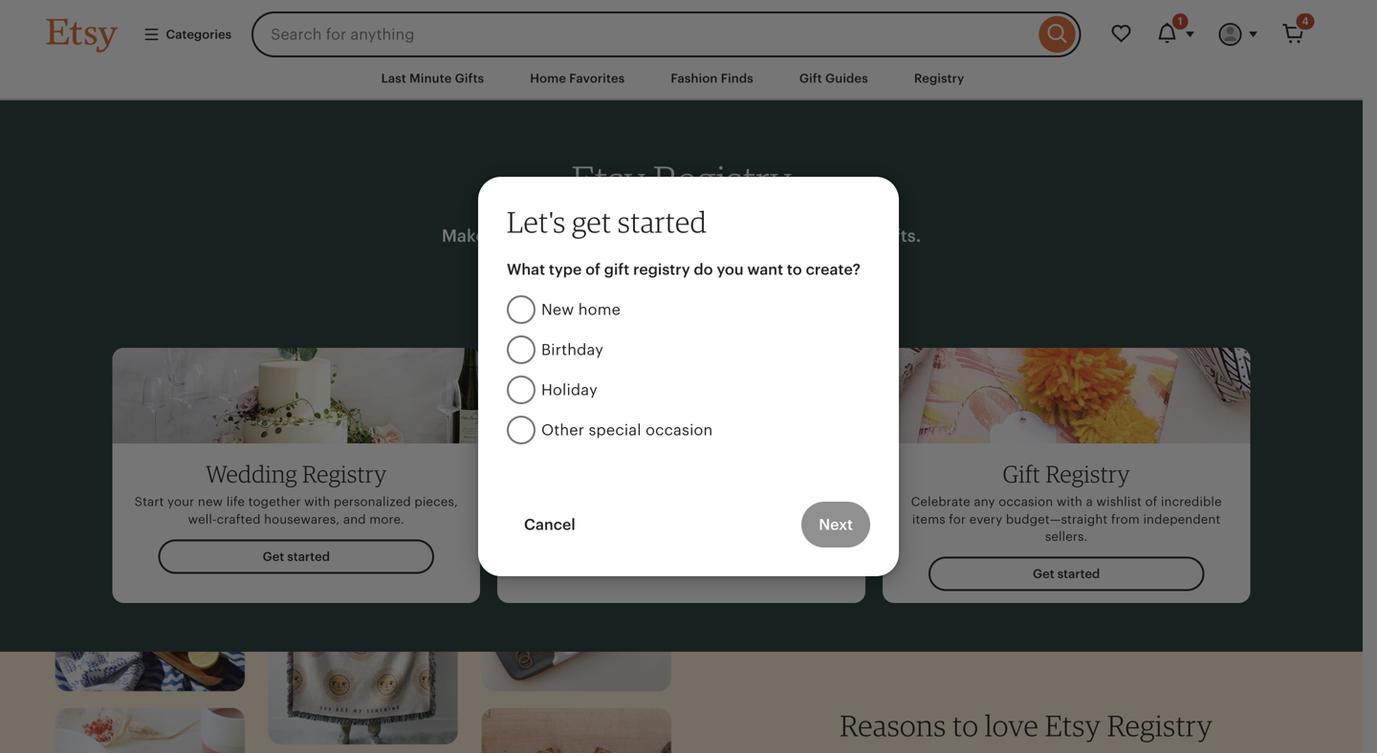 Task type: vqa. For each thing, say whether or not it's contained in the screenshot.
first your from the right
yes



Task type: describe. For each thing, give the bounding box(es) containing it.
for
[[949, 513, 966, 527]]

any
[[974, 495, 996, 510]]

incredible
[[1161, 495, 1222, 510]]

your inside welcome your little one to the world with custom items and the cutest, cuddliest creations.
[[574, 495, 601, 510]]

personalized
[[334, 495, 411, 510]]

custom
[[767, 495, 812, 510]]

next button
[[802, 502, 871, 548]]

welcome
[[514, 495, 570, 510]]

new
[[542, 301, 574, 319]]

welcome your little one to the world with custom items and the cutest, cuddliest creations.
[[514, 495, 849, 527]]

gift registry celebrate any occasion with a wishlist of incredible items for every budget—straight from independent sellers.
[[911, 460, 1222, 544]]

of inside let's get started dialog
[[586, 261, 601, 278]]

items inside welcome your little one to the world with custom items and the cutest, cuddliest creations.
[[816, 495, 849, 510]]

with up you
[[726, 226, 762, 246]]

world
[[700, 495, 734, 510]]

0 vertical spatial every
[[490, 226, 537, 246]]

celebrate
[[911, 495, 971, 510]]

and inside welcome your little one to the world with custom items and the cutest, cuddliest creations.
[[574, 513, 597, 527]]

with inside gift registry celebrate any occasion with a wishlist of incredible items for every budget—straight from independent sellers.
[[1057, 495, 1083, 510]]

let's
[[507, 204, 566, 240]]

gift
[[1003, 460, 1041, 489]]

2 vertical spatial to
[[953, 708, 979, 744]]

1 horizontal spatial the
[[677, 495, 697, 510]]

holiday
[[542, 382, 598, 399]]

with inside wedding registry start your new life together with personalized pieces, well-crafted housewares, and more.
[[304, 495, 330, 510]]

other special occasion
[[542, 422, 713, 439]]

home
[[579, 301, 621, 319]]

life
[[226, 495, 245, 510]]

cancel button
[[507, 502, 593, 548]]

love
[[985, 708, 1039, 744]]

registry for wedding
[[302, 460, 387, 489]]

extra-
[[767, 226, 815, 246]]

one
[[635, 495, 658, 510]]

reasons
[[840, 708, 947, 744]]

new home
[[542, 301, 621, 319]]

let's get started
[[507, 204, 707, 240]]

pieces,
[[415, 495, 458, 510]]

housewares,
[[264, 513, 340, 527]]

registry for gift
[[1046, 460, 1131, 489]]

with inside welcome your little one to the world with custom items and the cutest, cuddliest creations.
[[738, 495, 764, 510]]

milestone
[[541, 226, 623, 246]]

started
[[618, 204, 707, 240]]

special inside let's get started dialog
[[589, 422, 642, 439]]

gift
[[604, 261, 630, 278]]

more.
[[370, 513, 405, 527]]

reasons to love etsy registry
[[840, 708, 1213, 744]]

make every milestone meaningful with extra-special gifts.
[[442, 226, 922, 246]]

little
[[604, 495, 631, 510]]

registry for etsy
[[653, 156, 792, 204]]

creations.
[[729, 513, 789, 527]]



Task type: locate. For each thing, give the bounding box(es) containing it.
occasion
[[646, 422, 713, 439], [999, 495, 1054, 510]]

the
[[677, 495, 697, 510], [601, 513, 620, 527]]

1 horizontal spatial occasion
[[999, 495, 1054, 510]]

1 vertical spatial the
[[601, 513, 620, 527]]

0 vertical spatial of
[[586, 261, 601, 278]]

what type of gift registry do you want to create?
[[507, 261, 861, 278]]

None search field
[[252, 11, 1082, 57]]

do
[[694, 261, 713, 278]]

you
[[717, 261, 744, 278]]

0 vertical spatial occasion
[[646, 422, 713, 439]]

the up cuddliest
[[677, 495, 697, 510]]

0 vertical spatial to
[[787, 261, 802, 278]]

with up housewares,
[[304, 495, 330, 510]]

from
[[1112, 513, 1140, 527]]

1 vertical spatial items
[[913, 513, 946, 527]]

1 vertical spatial occasion
[[999, 495, 1054, 510]]

with left a
[[1057, 495, 1083, 510]]

sellers.
[[1046, 530, 1088, 544]]

of left gift
[[586, 261, 601, 278]]

meaningful
[[627, 226, 722, 246]]

0 horizontal spatial the
[[601, 513, 620, 527]]

type
[[549, 261, 582, 278]]

0 horizontal spatial items
[[816, 495, 849, 510]]

budget—straight
[[1006, 513, 1108, 527]]

with up creations.
[[738, 495, 764, 510]]

0 horizontal spatial special
[[589, 422, 642, 439]]

create?
[[806, 261, 861, 278]]

1 vertical spatial special
[[589, 422, 642, 439]]

independent
[[1144, 513, 1221, 527]]

2 your from the left
[[574, 495, 601, 510]]

1 and from the left
[[343, 513, 366, 527]]

every up 'what'
[[490, 226, 537, 246]]

together
[[248, 495, 301, 510]]

to
[[787, 261, 802, 278], [661, 495, 673, 510], [953, 708, 979, 744]]

make
[[442, 226, 486, 246]]

1 vertical spatial of
[[1146, 495, 1158, 510]]

0 horizontal spatial your
[[167, 495, 195, 510]]

items up the next
[[816, 495, 849, 510]]

special
[[815, 226, 875, 246], [589, 422, 642, 439]]

registry
[[653, 156, 792, 204], [302, 460, 387, 489], [1046, 460, 1131, 489], [1108, 708, 1213, 744]]

gifts.
[[879, 226, 922, 246]]

etsy up let's get started
[[572, 156, 645, 204]]

0 vertical spatial items
[[816, 495, 849, 510]]

0 vertical spatial the
[[677, 495, 697, 510]]

1 horizontal spatial special
[[815, 226, 875, 246]]

1 horizontal spatial and
[[574, 513, 597, 527]]

registry
[[634, 261, 690, 278]]

special right other
[[589, 422, 642, 439]]

cuddliest
[[669, 513, 725, 527]]

0 horizontal spatial to
[[661, 495, 673, 510]]

menu bar
[[12, 57, 1351, 101]]

1 horizontal spatial every
[[970, 513, 1003, 527]]

items
[[816, 495, 849, 510], [913, 513, 946, 527]]

0 horizontal spatial every
[[490, 226, 537, 246]]

want
[[748, 261, 784, 278]]

items down celebrate
[[913, 513, 946, 527]]

other
[[542, 422, 585, 439]]

your inside wedding registry start your new life together with personalized pieces, well-crafted housewares, and more.
[[167, 495, 195, 510]]

get
[[572, 204, 612, 240]]

registry inside wedding registry start your new life together with personalized pieces, well-crafted housewares, and more.
[[302, 460, 387, 489]]

wishlist
[[1097, 495, 1142, 510]]

to inside welcome your little one to the world with custom items and the cutest, cuddliest creations.
[[661, 495, 673, 510]]

wedding
[[206, 460, 297, 489]]

of right wishlist
[[1146, 495, 1158, 510]]

your
[[167, 495, 195, 510], [574, 495, 601, 510]]

0 horizontal spatial etsy
[[572, 156, 645, 204]]

new
[[198, 495, 223, 510]]

next
[[819, 517, 853, 534]]

and inside wedding registry start your new life together with personalized pieces, well-crafted housewares, and more.
[[343, 513, 366, 527]]

0 vertical spatial etsy
[[572, 156, 645, 204]]

start
[[135, 495, 164, 510]]

registry inside gift registry celebrate any occasion with a wishlist of incredible items for every budget—straight from independent sellers.
[[1046, 460, 1131, 489]]

of inside gift registry celebrate any occasion with a wishlist of incredible items for every budget—straight from independent sellers.
[[1146, 495, 1158, 510]]

0 vertical spatial special
[[815, 226, 875, 246]]

etsy right love
[[1045, 708, 1102, 744]]

cancel
[[524, 517, 576, 534]]

2 and from the left
[[574, 513, 597, 527]]

every
[[490, 226, 537, 246], [970, 513, 1003, 527]]

let's get started dialog
[[0, 0, 1378, 754]]

every inside gift registry celebrate any occasion with a wishlist of incredible items for every budget—straight from independent sellers.
[[970, 513, 1003, 527]]

to inside let's get started dialog
[[787, 261, 802, 278]]

1 horizontal spatial items
[[913, 513, 946, 527]]

1 horizontal spatial etsy
[[1045, 708, 1102, 744]]

0 horizontal spatial occasion
[[646, 422, 713, 439]]

etsy
[[572, 156, 645, 204], [1045, 708, 1102, 744]]

0 horizontal spatial of
[[586, 261, 601, 278]]

to left love
[[953, 708, 979, 744]]

etsy registry
[[572, 156, 792, 204]]

1 vertical spatial every
[[970, 513, 1003, 527]]

to right one on the bottom left of page
[[661, 495, 673, 510]]

to right want
[[787, 261, 802, 278]]

the down little at the left of the page
[[601, 513, 620, 527]]

2 horizontal spatial to
[[953, 708, 979, 744]]

occasion down gift
[[999, 495, 1054, 510]]

and
[[343, 513, 366, 527], [574, 513, 597, 527]]

1 horizontal spatial your
[[574, 495, 601, 510]]

cutest,
[[624, 513, 666, 527]]

banner
[[12, 0, 1351, 57]]

occasion up one on the bottom left of page
[[646, 422, 713, 439]]

1 vertical spatial to
[[661, 495, 673, 510]]

special up create?
[[815, 226, 875, 246]]

occasion inside let's get started dialog
[[646, 422, 713, 439]]

1 horizontal spatial to
[[787, 261, 802, 278]]

1 vertical spatial etsy
[[1045, 708, 1102, 744]]

crafted
[[217, 513, 261, 527]]

items inside gift registry celebrate any occasion with a wishlist of incredible items for every budget—straight from independent sellers.
[[913, 513, 946, 527]]

a
[[1087, 495, 1094, 510]]

occasion inside gift registry celebrate any occasion with a wishlist of incredible items for every budget—straight from independent sellers.
[[999, 495, 1054, 510]]

birthday
[[542, 342, 604, 359]]

of
[[586, 261, 601, 278], [1146, 495, 1158, 510]]

and down personalized
[[343, 513, 366, 527]]

well-
[[188, 513, 217, 527]]

wedding registry start your new life together with personalized pieces, well-crafted housewares, and more.
[[135, 460, 458, 527]]

what
[[507, 261, 545, 278]]

with
[[726, 226, 762, 246], [304, 495, 330, 510], [738, 495, 764, 510], [1057, 495, 1083, 510]]

0 horizontal spatial and
[[343, 513, 366, 527]]

your left little at the left of the page
[[574, 495, 601, 510]]

1 horizontal spatial of
[[1146, 495, 1158, 510]]

1 your from the left
[[167, 495, 195, 510]]

and left 'cutest,'
[[574, 513, 597, 527]]

your up well-
[[167, 495, 195, 510]]

every down any
[[970, 513, 1003, 527]]



